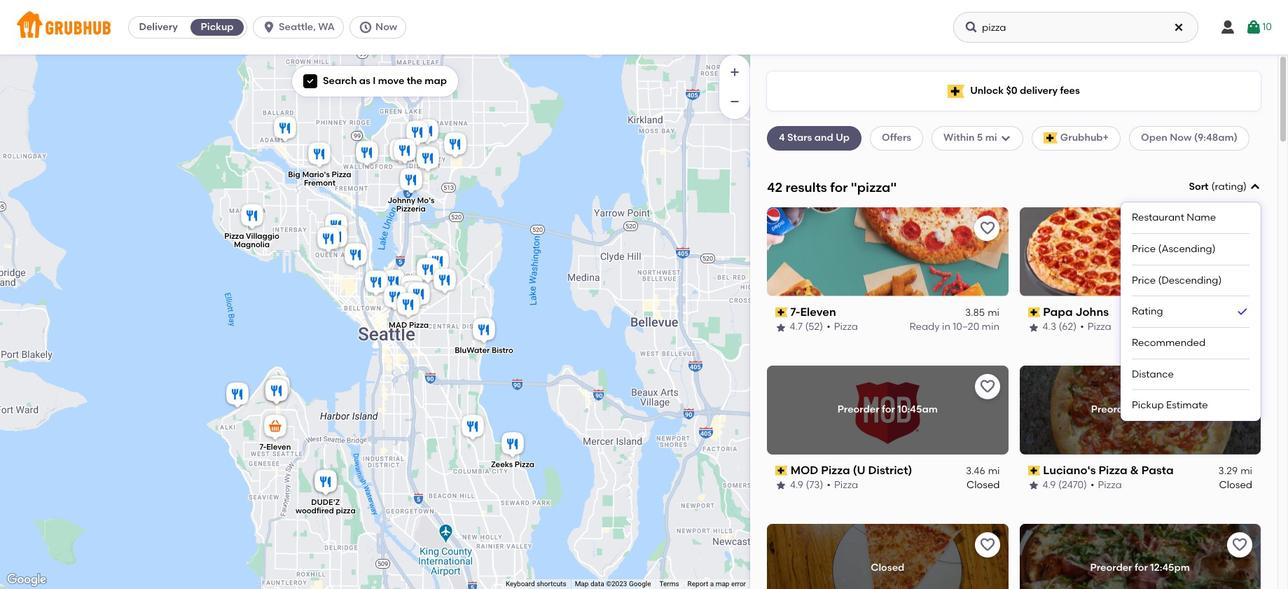 Task type: describe. For each thing, give the bounding box(es) containing it.
4.3
[[1043, 321, 1056, 333]]

mi for luciano's pizza & pasta
[[1241, 465, 1252, 477]]

closed for mod pizza (u district)
[[967, 479, 1000, 491]]

pizzeria 22 image
[[264, 373, 292, 404]]

now inside button
[[375, 21, 397, 33]]

domani pizzeria & restaurant image
[[322, 222, 350, 253]]

subscription pass image for 7-eleven
[[775, 308, 788, 317]]

preorder for 12:45pm
[[1090, 562, 1190, 574]]

(2470)
[[1058, 479, 1087, 491]]

rating option
[[1132, 296, 1250, 328]]

proceed to checkout button
[[1077, 532, 1265, 557]]

0 vertical spatial eleven
[[801, 305, 836, 319]]

papa johns
[[1043, 305, 1109, 319]]

save this restaurant image for papa johns
[[1231, 220, 1248, 237]]

pizza
[[335, 506, 355, 515]]

district)
[[868, 463, 912, 477]]

star icon image for mod pizza (u district)
[[775, 480, 787, 491]]

&
[[1130, 463, 1139, 477]]

christos on alki image
[[223, 380, 251, 411]]

unlock
[[970, 85, 1004, 97]]

svg image inside seattle, wa button
[[262, 20, 276, 34]]

(descending)
[[1158, 274, 1222, 286]]

bluwater bistro
[[454, 346, 513, 355]]

(52)
[[805, 321, 824, 333]]

grubhub plus flag logo image for grubhub+
[[1043, 133, 1057, 144]]

zeeks pizza image
[[498, 430, 526, 461]]

©2023
[[606, 580, 627, 588]]

(9:48am)
[[1194, 132, 1238, 144]]

7 eleven image
[[261, 412, 289, 443]]

big mario's pizza fremont
[[288, 170, 351, 187]]

and
[[814, 132, 833, 144]]

proceed
[[1120, 538, 1161, 550]]

(u
[[853, 463, 865, 477]]

dude'z woodfired pizza image
[[311, 468, 339, 498]]

for for preorder for 10:45am
[[882, 403, 895, 415]]

google
[[629, 580, 651, 588]]

johns
[[1075, 305, 1109, 319]]

mod
[[791, 463, 818, 477]]

estimate
[[1166, 399, 1208, 411]]

42
[[767, 179, 782, 195]]

1 horizontal spatial now
[[1170, 132, 1192, 144]]

pizza down luciano's pizza & pasta
[[1098, 479, 1122, 491]]

4 stars and up
[[779, 132, 850, 144]]

svg image right )
[[1250, 182, 1261, 193]]

villaggio
[[245, 231, 279, 240]]

0 vertical spatial map
[[425, 75, 447, 87]]

zeeks pizza
[[491, 460, 534, 469]]

seattle,
[[279, 21, 316, 33]]

open
[[1141, 132, 1167, 144]]

fees
[[1060, 85, 1080, 97]]

results
[[785, 179, 827, 195]]

pizza right zeeks
[[514, 460, 534, 469]]

offers
[[882, 132, 911, 144]]

(73)
[[806, 479, 823, 491]]

• for luciano's
[[1091, 479, 1094, 491]]

star icon image for papa johns
[[1028, 322, 1039, 333]]

map region
[[0, 0, 902, 589]]

luciano's pizza & pasta
[[1043, 463, 1174, 477]]

magnolia
[[234, 240, 269, 249]]

woodfired
[[295, 506, 334, 515]]

preorder for preorder for 12:45pm
[[1090, 562, 1132, 574]]

tutta bella (wallingford) image
[[353, 138, 381, 169]]

a
[[710, 580, 714, 588]]

map
[[575, 580, 589, 588]]

plum bistro image
[[404, 280, 433, 311]]

tutta bella neapolitan pizzeria image
[[362, 268, 390, 299]]

stars
[[787, 132, 812, 144]]

wa
[[318, 21, 335, 33]]

to
[[1163, 538, 1173, 550]]

5
[[977, 132, 983, 144]]

pasta
[[1142, 463, 1174, 477]]

price (ascending)
[[1132, 243, 1216, 255]]

johnny mo's pizzeria image
[[397, 166, 425, 196]]

downtown romio's pizza and pasta image
[[381, 283, 409, 313]]

rating
[[1215, 181, 1243, 193]]

pickup estimate
[[1132, 399, 1208, 411]]

delivery
[[1020, 85, 1058, 97]]

3.85 mi
[[965, 307, 1000, 319]]

)
[[1243, 181, 1247, 193]]

terms link
[[659, 580, 679, 588]]

report a map error
[[688, 580, 746, 588]]

minus icon image
[[728, 95, 742, 109]]

subscription pass image for luciano's pizza & pasta
[[1028, 466, 1040, 476]]

4.7 (52)
[[790, 321, 824, 333]]

4.3 (62)
[[1043, 321, 1077, 333]]

dude'z
[[311, 498, 340, 507]]

seattle, wa
[[279, 21, 335, 33]]

save this restaurant image inside button
[[979, 378, 996, 395]]

sort
[[1189, 181, 1209, 193]]

1 vertical spatial map
[[716, 580, 729, 588]]

in for johns
[[1195, 321, 1203, 333]]

open now (9:48am)
[[1141, 132, 1238, 144]]

pizza villaggio magnolia image
[[238, 201, 266, 232]]

subscription pass image for papa johns
[[1028, 308, 1040, 317]]

10–20 for papa johns
[[1206, 321, 1232, 333]]

castello pizza and pasta image
[[458, 412, 486, 443]]

min for papa johns
[[1235, 321, 1252, 333]]

papa
[[1043, 305, 1073, 319]]

save this restaurant button for mod pizza (u district)
[[975, 374, 1000, 399]]

pi vegan pizzeria image
[[403, 118, 431, 149]]

zeeks pizza capitol hill image
[[423, 247, 451, 278]]

main navigation navigation
[[0, 0, 1288, 55]]

save this restaurant image for luciano's pizza & pasta
[[1231, 378, 1248, 395]]

restaurant name
[[1132, 212, 1216, 224]]

mod pizza (u district) logo image
[[843, 365, 932, 454]]

10:45am
[[897, 403, 938, 415]]

big mario's pizza capitol hill image
[[400, 279, 428, 310]]

soprano antico image
[[262, 376, 290, 407]]

list box inside field
[[1132, 203, 1250, 421]]

4.7
[[790, 321, 803, 333]]

papa johns image
[[430, 266, 458, 297]]

(62)
[[1059, 321, 1077, 333]]

preorder for 10:45am
[[837, 403, 938, 415]]

preorder for preorder for 10:45am
[[837, 403, 879, 415]]

data
[[590, 580, 604, 588]]

10–20 for 7-eleven
[[953, 321, 980, 333]]

$0
[[1006, 85, 1017, 97]]

unlock $0 delivery fees
[[970, 85, 1080, 97]]

mod pizza (u district) image
[[414, 144, 442, 175]]

save this restaurant button for luciano's pizza & pasta
[[1227, 374, 1252, 399]]

palermo pizza & pasta image
[[414, 255, 442, 286]]

ready for papa johns
[[1162, 321, 1193, 333]]

3.85
[[965, 307, 985, 319]]

grubhub+
[[1060, 132, 1109, 144]]

ready in 10–20 min for papa johns
[[1162, 321, 1252, 333]]

42 results for "pizza"
[[767, 179, 897, 195]]

bluwater
[[454, 346, 489, 355]]

now button
[[349, 16, 412, 39]]

svg image right "5"
[[1000, 133, 1011, 144]]

save this restaurant button for 7-eleven
[[975, 216, 1000, 241]]

move
[[378, 75, 404, 87]]

pickup for pickup estimate
[[1132, 399, 1164, 411]]



Task type: locate. For each thing, give the bounding box(es) containing it.
pickup down distance
[[1132, 399, 1164, 411]]

save this restaurant image
[[979, 378, 996, 395], [1231, 536, 1248, 553]]

eleven inside map region
[[266, 443, 291, 452]]

3.46 mi
[[966, 465, 1000, 477]]

0 horizontal spatial ready in 10–20 min
[[910, 321, 1000, 333]]

4.9 left (2470)
[[1043, 479, 1056, 491]]

"pizza"
[[851, 179, 897, 195]]

1.34
[[1220, 307, 1238, 319]]

eleven down soprano antico icon
[[266, 443, 291, 452]]

0 horizontal spatial 7-
[[259, 443, 266, 452]]

2 subscription pass image from the top
[[775, 466, 788, 476]]

keyboard shortcuts
[[506, 580, 566, 588]]

in for eleven
[[942, 321, 951, 333]]

papa johns logo image
[[1019, 207, 1261, 296]]

price for price (descending)
[[1132, 274, 1156, 286]]

• pizza down the mod pizza (u district)
[[827, 479, 858, 491]]

• right (73)
[[827, 479, 831, 491]]

2 in from the left
[[1195, 321, 1203, 333]]

0 horizontal spatial pickup
[[201, 21, 234, 33]]

2 min from the left
[[1235, 321, 1252, 333]]

2 ready from the left
[[1162, 321, 1193, 333]]

ready in 10–20 min
[[910, 321, 1000, 333], [1162, 321, 1252, 333]]

3.29
[[1218, 465, 1238, 477]]

0 vertical spatial subscription pass image
[[1028, 308, 1040, 317]]

rating
[[1132, 306, 1163, 318]]

0 horizontal spatial eleven
[[266, 443, 291, 452]]

via tribunali image
[[314, 224, 342, 255]]

for right results
[[830, 179, 848, 195]]

svg image
[[359, 20, 373, 34], [306, 77, 314, 86], [1000, 133, 1011, 144], [1250, 182, 1261, 193]]

2 price from the top
[[1132, 274, 1156, 286]]

zeeks
[[491, 460, 512, 469]]

1 subscription pass image from the top
[[775, 308, 788, 317]]

1 vertical spatial price
[[1132, 274, 1156, 286]]

1 vertical spatial pickup
[[1132, 399, 1164, 411]]

2 4.9 from the left
[[1043, 479, 1056, 491]]

subscription pass image left luciano's
[[1028, 466, 1040, 476]]

price up 'rating'
[[1132, 274, 1156, 286]]

7- up the '4.7'
[[791, 305, 801, 319]]

4.9 for mod pizza (u district)
[[790, 479, 803, 491]]

mi right "5"
[[985, 132, 997, 144]]

star icon image left 4.3
[[1028, 322, 1039, 333]]

star icon image left 4.9 (73)
[[775, 480, 787, 491]]

pickup inside field
[[1132, 399, 1164, 411]]

a pizza mart image
[[413, 117, 441, 147]]

distance
[[1132, 368, 1174, 380]]

in
[[942, 321, 951, 333], [1195, 321, 1203, 333]]

star icon image
[[775, 322, 787, 333], [1028, 322, 1039, 333], [775, 480, 787, 491], [1028, 480, 1039, 491]]

none field containing sort
[[1121, 180, 1261, 421]]

eleven
[[801, 305, 836, 319], [266, 443, 291, 452]]

sort ( rating )
[[1189, 181, 1247, 193]]

pizza inside big mario's pizza fremont
[[331, 170, 351, 179]]

1 in from the left
[[942, 321, 951, 333]]

svg image inside 10 button
[[1245, 19, 1262, 36]]

• right (62)
[[1080, 321, 1084, 333]]

2 ready in 10–20 min from the left
[[1162, 321, 1252, 333]]

closed
[[967, 479, 1000, 491], [1219, 479, 1252, 491], [871, 562, 904, 574]]

• pizza right (52) on the right of the page
[[827, 321, 858, 333]]

palermo-ballard pizza & pasta image
[[271, 114, 299, 145]]

• for papa
[[1080, 321, 1084, 333]]

1 10–20 from the left
[[953, 321, 980, 333]]

svg image
[[1219, 19, 1236, 36], [1245, 19, 1262, 36], [262, 20, 276, 34], [964, 20, 978, 34], [1173, 22, 1184, 33]]

1 horizontal spatial 4.9
[[1043, 479, 1056, 491]]

elemental pizza image
[[441, 130, 469, 161]]

7-eleven
[[791, 305, 836, 319], [259, 443, 291, 452]]

mi for mod pizza (u district)
[[988, 465, 1000, 477]]

pizza left villaggio
[[224, 231, 244, 240]]

1 min from the left
[[982, 321, 1000, 333]]

the
[[407, 75, 422, 87]]

10
[[1262, 21, 1272, 33]]

search as i move the map
[[323, 75, 447, 87]]

4.9 for luciano's pizza & pasta
[[1043, 479, 1056, 491]]

pickup inside button
[[201, 21, 234, 33]]

pickup right the "delivery" button
[[201, 21, 234, 33]]

None field
[[1121, 180, 1261, 421]]

name
[[1187, 212, 1216, 224]]

1 ready from the left
[[910, 321, 940, 333]]

7-eleven logo image
[[767, 207, 1008, 296]]

list box containing restaurant name
[[1132, 203, 1250, 421]]

mi right 3.46
[[988, 465, 1000, 477]]

svg image inside now button
[[359, 20, 373, 34]]

grubhub plus flag logo image for unlock $0 delivery fees
[[948, 84, 965, 98]]

2 horizontal spatial closed
[[1219, 479, 1252, 491]]

1 vertical spatial now
[[1170, 132, 1192, 144]]

1 4.9 from the left
[[790, 479, 803, 491]]

now up search as i move the map
[[375, 21, 397, 33]]

checkout
[[1175, 538, 1222, 550]]

bistro
[[491, 346, 513, 355]]

closed for luciano's pizza & pasta
[[1219, 479, 1252, 491]]

0 vertical spatial 7-
[[791, 305, 801, 319]]

• pizza for 7-
[[827, 321, 858, 333]]

as
[[359, 75, 370, 87]]

pizza left (u
[[821, 463, 850, 477]]

1 vertical spatial 7-
[[259, 443, 266, 452]]

save this restaurant image
[[979, 220, 996, 237], [1231, 220, 1248, 237], [1231, 378, 1248, 395], [979, 536, 996, 553]]

svg image left search
[[306, 77, 314, 86]]

map right 'the'
[[425, 75, 447, 87]]

google image
[[4, 571, 50, 589]]

7-eleven down luciano's pizza & pasta image
[[259, 443, 291, 452]]

big mario's pizza fremont image
[[305, 140, 333, 171]]

pickup button
[[188, 16, 247, 39]]

star icon image left 4.9 (2470)
[[1028, 480, 1039, 491]]

within
[[944, 132, 975, 144]]

mi for 7-eleven
[[988, 307, 1000, 319]]

1 horizontal spatial ready in 10–20 min
[[1162, 321, 1252, 333]]

min down 3.85 mi
[[982, 321, 1000, 333]]

delivery
[[139, 21, 178, 33]]

• for 7-
[[827, 321, 831, 333]]

mi for papa johns
[[1241, 307, 1252, 319]]

check icon image
[[1236, 305, 1250, 319]]

keyboard
[[506, 580, 535, 588]]

now
[[375, 21, 397, 33], [1170, 132, 1192, 144]]

1 subscription pass image from the top
[[1028, 308, 1040, 317]]

subscription pass image for mod pizza (u district)
[[775, 466, 788, 476]]

for left 10:45am
[[882, 403, 895, 415]]

star icon image for luciano's pizza & pasta
[[1028, 480, 1039, 491]]

razzis pizzeria image
[[379, 267, 407, 298]]

7-eleven up (52) on the right of the page
[[791, 305, 836, 319]]

shortcuts
[[537, 580, 566, 588]]

0 horizontal spatial 4.9
[[790, 479, 803, 491]]

mad
[[388, 320, 407, 329]]

mad pizza image
[[394, 290, 422, 321]]

report a map error link
[[688, 580, 746, 588]]

luciano's pizza & pasta image
[[262, 376, 290, 407]]

1 horizontal spatial min
[[1235, 321, 1252, 333]]

pickup for pickup
[[201, 21, 234, 33]]

for down proceed
[[1135, 562, 1148, 574]]

0 vertical spatial subscription pass image
[[775, 308, 788, 317]]

pizza right (52) on the right of the page
[[834, 321, 858, 333]]

list box
[[1132, 203, 1250, 421]]

1 vertical spatial save this restaurant image
[[1231, 536, 1248, 553]]

zeeks pizza image
[[322, 211, 350, 242]]

big mario's pizza queen anne image
[[341, 241, 369, 271]]

terms
[[659, 580, 679, 588]]

grubhub plus flag logo image left unlock
[[948, 84, 965, 98]]

1 horizontal spatial grubhub plus flag logo image
[[1043, 133, 1057, 144]]

pickup
[[201, 21, 234, 33], [1132, 399, 1164, 411]]

7- inside map region
[[259, 443, 266, 452]]

ready in 10–20 min down 3.85
[[910, 321, 1000, 333]]

grubhub plus flag logo image
[[948, 84, 965, 98], [1043, 133, 1057, 144]]

mi
[[985, 132, 997, 144], [988, 307, 1000, 319], [1241, 307, 1252, 319], [988, 465, 1000, 477], [1241, 465, 1252, 477]]

• pizza
[[827, 321, 858, 333], [1080, 321, 1111, 333], [827, 479, 858, 491], [1091, 479, 1122, 491]]

price for price (ascending)
[[1132, 243, 1156, 255]]

• pizza for papa
[[1080, 321, 1111, 333]]

7-
[[791, 305, 801, 319], [259, 443, 266, 452]]

• pizza for mod
[[827, 479, 858, 491]]

fremont
[[304, 178, 335, 187]]

map
[[425, 75, 447, 87], [716, 580, 729, 588]]

0 horizontal spatial closed
[[871, 562, 904, 574]]

error
[[731, 580, 746, 588]]

10 button
[[1245, 15, 1272, 40]]

0 horizontal spatial in
[[942, 321, 951, 333]]

pizza right mario's
[[331, 170, 351, 179]]

1 vertical spatial 7-eleven
[[259, 443, 291, 452]]

2 subscription pass image from the top
[[1028, 466, 1040, 476]]

1 horizontal spatial in
[[1195, 321, 1203, 333]]

mod pizza (u district)
[[791, 463, 912, 477]]

0 horizontal spatial min
[[982, 321, 1000, 333]]

min down "check icon"
[[1235, 321, 1252, 333]]

7-eleven inside map region
[[259, 443, 291, 452]]

report
[[688, 580, 708, 588]]

star icon image for 7-eleven
[[775, 322, 787, 333]]

pizza inside pizza villaggio magnolia
[[224, 231, 244, 240]]

for for preorder for 10:15am
[[1135, 403, 1149, 415]]

price down restaurant
[[1132, 243, 1156, 255]]

recommended
[[1132, 337, 1206, 349]]

4.9 (2470)
[[1043, 479, 1087, 491]]

save this restaurant button for papa johns
[[1227, 216, 1252, 241]]

• pizza down johns
[[1080, 321, 1111, 333]]

grubhub plus flag logo image left the grubhub+ at the right top
[[1043, 133, 1057, 144]]

10:15am
[[1151, 403, 1189, 415]]

pizza left &
[[1099, 463, 1127, 477]]

preorder down distance
[[1091, 403, 1133, 415]]

for left 10:15am
[[1135, 403, 1149, 415]]

preorder for 10:15am
[[1091, 403, 1189, 415]]

1 ready in 10–20 min from the left
[[910, 321, 1000, 333]]

10–20 down 3.85
[[953, 321, 980, 333]]

pizzeria
[[396, 204, 425, 214]]

1 horizontal spatial pickup
[[1132, 399, 1164, 411]]

0 vertical spatial pickup
[[201, 21, 234, 33]]

now right open
[[1170, 132, 1192, 144]]

1 horizontal spatial save this restaurant image
[[1231, 536, 1248, 553]]

• right (52) on the right of the page
[[827, 321, 831, 333]]

proceed to checkout
[[1120, 538, 1222, 550]]

0 horizontal spatial 7-eleven
[[259, 443, 291, 452]]

subscription pass image left papa
[[1028, 308, 1040, 317]]

preorder down proceed
[[1090, 562, 1132, 574]]

1 horizontal spatial 7-eleven
[[791, 305, 836, 319]]

(
[[1211, 181, 1215, 193]]

min
[[982, 321, 1000, 333], [1235, 321, 1252, 333]]

subscription pass image
[[1028, 308, 1040, 317], [1028, 466, 1040, 476]]

pizza
[[331, 170, 351, 179], [224, 231, 244, 240], [409, 320, 428, 329], [834, 321, 858, 333], [1088, 321, 1111, 333], [514, 460, 534, 469], [821, 463, 850, 477], [1099, 463, 1127, 477], [834, 479, 858, 491], [1098, 479, 1122, 491]]

mi right 3.29
[[1241, 465, 1252, 477]]

1 price from the top
[[1132, 243, 1156, 255]]

• for mod
[[827, 479, 831, 491]]

restaurant
[[1132, 212, 1184, 224]]

1 horizontal spatial 7-
[[791, 305, 801, 319]]

for for preorder for 12:45pm
[[1135, 562, 1148, 574]]

4.9 (73)
[[790, 479, 823, 491]]

1 vertical spatial eleven
[[266, 443, 291, 452]]

within 5 mi
[[944, 132, 997, 144]]

1 vertical spatial subscription pass image
[[775, 466, 788, 476]]

pudge bros. pizza image
[[386, 136, 414, 167]]

fitchi house image
[[390, 136, 418, 167]]

romano pizza & pasta image
[[311, 467, 339, 498]]

search
[[323, 75, 357, 87]]

map right the a
[[716, 580, 729, 588]]

1 horizontal spatial map
[[716, 580, 729, 588]]

ready in 10–20 min down 1.34 at right
[[1162, 321, 1252, 333]]

bluwater bistro image
[[470, 316, 498, 346]]

ready for 7-eleven
[[910, 321, 940, 333]]

7- down luciano's pizza & pasta image
[[259, 443, 266, 452]]

3.29 mi
[[1218, 465, 1252, 477]]

0 horizontal spatial grubhub plus flag logo image
[[948, 84, 965, 98]]

1 horizontal spatial 10–20
[[1206, 321, 1232, 333]]

eleven up (52) on the right of the page
[[801, 305, 836, 319]]

• pizza for luciano's
[[1091, 479, 1122, 491]]

12:45pm
[[1150, 562, 1190, 574]]

mi right 1.34 at right
[[1241, 307, 1252, 319]]

mario's
[[302, 170, 329, 179]]

1 horizontal spatial closed
[[967, 479, 1000, 491]]

ian's pizza image
[[397, 273, 426, 304]]

via tribunali image
[[398, 279, 426, 310]]

luciano's
[[1043, 463, 1096, 477]]

star icon image left the '4.7'
[[775, 322, 787, 333]]

0 horizontal spatial now
[[375, 21, 397, 33]]

1 horizontal spatial eleven
[[801, 305, 836, 319]]

Search for food, convenience, alcohol... search field
[[953, 12, 1198, 43]]

3.46
[[966, 465, 985, 477]]

4.9 down mod
[[790, 479, 803, 491]]

i
[[373, 75, 376, 87]]

• right (2470)
[[1091, 479, 1094, 491]]

0 horizontal spatial map
[[425, 75, 447, 87]]

1 vertical spatial grubhub plus flag logo image
[[1043, 133, 1057, 144]]

save this restaurant button
[[975, 216, 1000, 241], [1227, 216, 1252, 241], [975, 374, 1000, 399], [1227, 374, 1252, 399], [975, 532, 1000, 557], [1227, 532, 1252, 557]]

1 horizontal spatial ready
[[1162, 321, 1193, 333]]

mad pizza
[[388, 320, 428, 329]]

up
[[836, 132, 850, 144]]

0 vertical spatial save this restaurant image
[[979, 378, 996, 395]]

0 horizontal spatial ready
[[910, 321, 940, 333]]

save this restaurant image for 7-eleven
[[979, 220, 996, 237]]

pizza down johns
[[1088, 321, 1111, 333]]

price (descending)
[[1132, 274, 1222, 286]]

0 horizontal spatial 10–20
[[953, 321, 980, 333]]

0 vertical spatial price
[[1132, 243, 1156, 255]]

pizza down the mod pizza (u district)
[[834, 479, 858, 491]]

0 vertical spatial now
[[375, 21, 397, 33]]

plus icon image
[[728, 65, 742, 79]]

pizza right mad
[[409, 320, 428, 329]]

0 vertical spatial 7-eleven
[[791, 305, 836, 319]]

pizza villaggio magnolia
[[224, 231, 279, 249]]

0 vertical spatial grubhub plus flag logo image
[[948, 84, 965, 98]]

preorder left 10:45am
[[837, 403, 879, 415]]

big
[[288, 170, 300, 179]]

min for 7-eleven
[[982, 321, 1000, 333]]

10–20 down 1.34 at right
[[1206, 321, 1232, 333]]

2 10–20 from the left
[[1206, 321, 1232, 333]]

• pizza down luciano's pizza & pasta
[[1091, 479, 1122, 491]]

subscription pass image
[[775, 308, 788, 317], [775, 466, 788, 476]]

preorder for preorder for 10:15am
[[1091, 403, 1133, 415]]

0 horizontal spatial save this restaurant image
[[979, 378, 996, 395]]

ready in 10–20 min for 7-eleven
[[910, 321, 1000, 333]]

svg image right wa
[[359, 20, 373, 34]]

map data ©2023 google
[[575, 580, 651, 588]]

mi right 3.85
[[988, 307, 1000, 319]]

1 vertical spatial subscription pass image
[[1028, 466, 1040, 476]]



Task type: vqa. For each thing, say whether or not it's contained in the screenshot.
the left was
no



